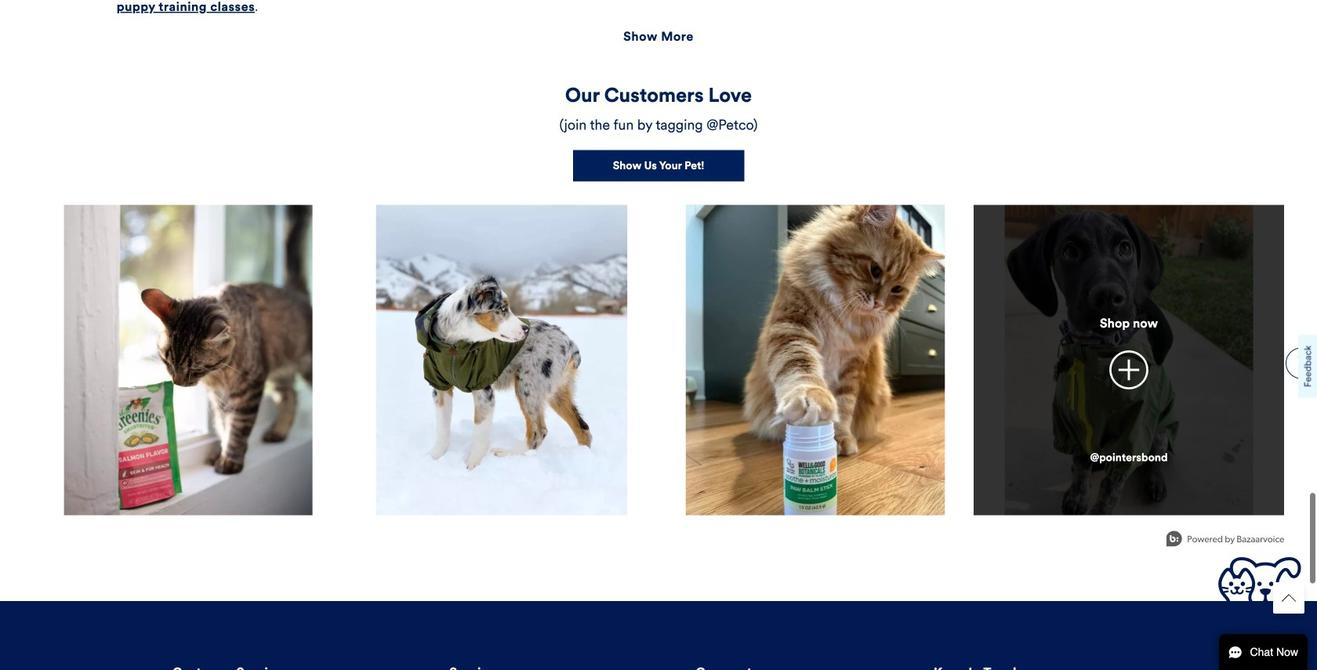 Task type: vqa. For each thing, say whether or not it's contained in the screenshot.
SCROLL TO TOP icon
yes



Task type: locate. For each thing, give the bounding box(es) containing it.
list
[[31, 205, 1286, 520]]

0 vertical spatial heading
[[33, 83, 1285, 108]]

heading
[[33, 83, 1285, 108], [33, 116, 1285, 135]]

1 heading from the top
[[33, 83, 1285, 108]]

1 vertical spatial heading
[[33, 116, 1285, 135]]

scroll to top image
[[1282, 591, 1297, 606]]

2 heading from the top
[[33, 116, 1285, 135]]

region
[[0, 205, 1318, 555]]



